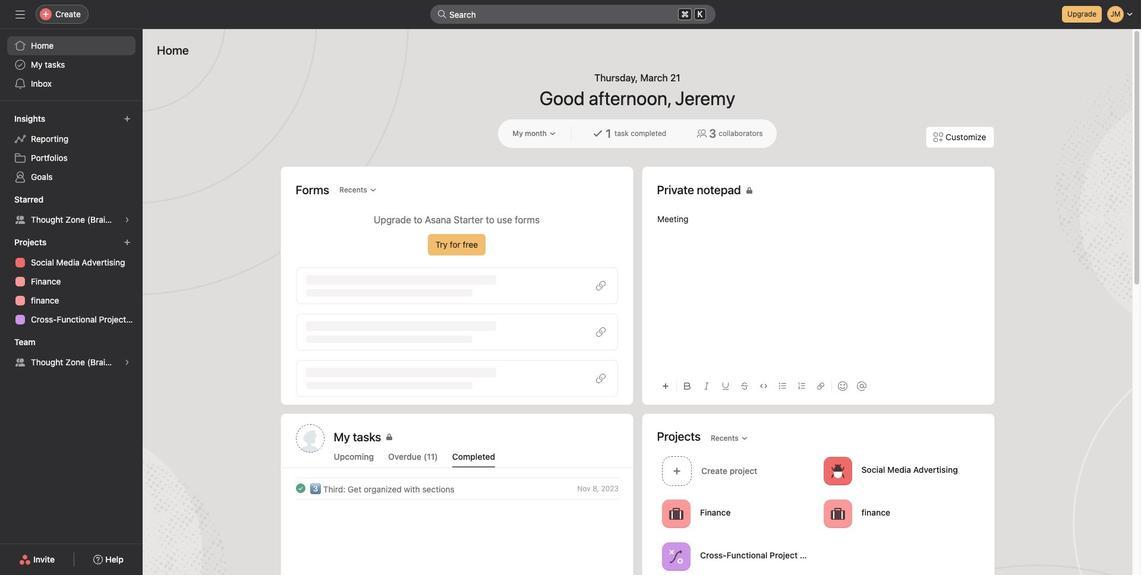 Task type: vqa. For each thing, say whether or not it's contained in the screenshot.
"At Mention" image
yes



Task type: describe. For each thing, give the bounding box(es) containing it.
italics image
[[703, 383, 710, 390]]

code image
[[760, 383, 767, 390]]

line_and_symbols image
[[669, 550, 683, 564]]

new insights image
[[124, 115, 131, 122]]

link image
[[817, 383, 824, 390]]

emoji image
[[838, 382, 847, 391]]

insights element
[[0, 108, 143, 189]]

see details, thought zone (brainstorm space) image for starred 'element'
[[124, 216, 131, 224]]

bulleted list image
[[779, 383, 786, 390]]

bold image
[[684, 383, 691, 390]]

1 horizontal spatial list item
[[657, 453, 819, 489]]

briefcase image
[[830, 507, 845, 521]]

starred element
[[0, 189, 143, 232]]

briefcase image
[[669, 507, 683, 521]]

see details, thought zone (brainstorm space) image for teams element
[[124, 359, 131, 366]]

Completed checkbox
[[293, 481, 308, 496]]

new project or portfolio image
[[124, 239, 131, 246]]

hide sidebar image
[[15, 10, 25, 19]]

underline image
[[722, 383, 729, 390]]



Task type: locate. For each thing, give the bounding box(es) containing it.
add profile photo image
[[296, 424, 324, 453]]

projects element
[[0, 232, 143, 332]]

strikethrough image
[[741, 383, 748, 390]]

insert an object image
[[662, 383, 669, 390]]

toolbar
[[657, 373, 979, 399]]

bug image
[[830, 464, 845, 478]]

at mention image
[[857, 382, 866, 391]]

Search tasks, projects, and more text field
[[430, 5, 716, 24]]

see details, thought zone (brainstorm space) image
[[124, 216, 131, 224], [124, 359, 131, 366]]

see details, thought zone (brainstorm space) image inside teams element
[[124, 359, 131, 366]]

1 see details, thought zone (brainstorm space) image from the top
[[124, 216, 131, 224]]

list item
[[657, 453, 819, 489], [281, 478, 633, 499]]

None field
[[430, 5, 716, 24]]

2 see details, thought zone (brainstorm space) image from the top
[[124, 359, 131, 366]]

completed image
[[293, 481, 308, 496]]

teams element
[[0, 332, 143, 374]]

see details, thought zone (brainstorm space) image inside starred 'element'
[[124, 216, 131, 224]]

0 vertical spatial see details, thought zone (brainstorm space) image
[[124, 216, 131, 224]]

0 horizontal spatial list item
[[281, 478, 633, 499]]

prominent image
[[438, 10, 447, 19]]

global element
[[0, 29, 143, 100]]

1 vertical spatial see details, thought zone (brainstorm space) image
[[124, 359, 131, 366]]

numbered list image
[[798, 383, 805, 390]]



